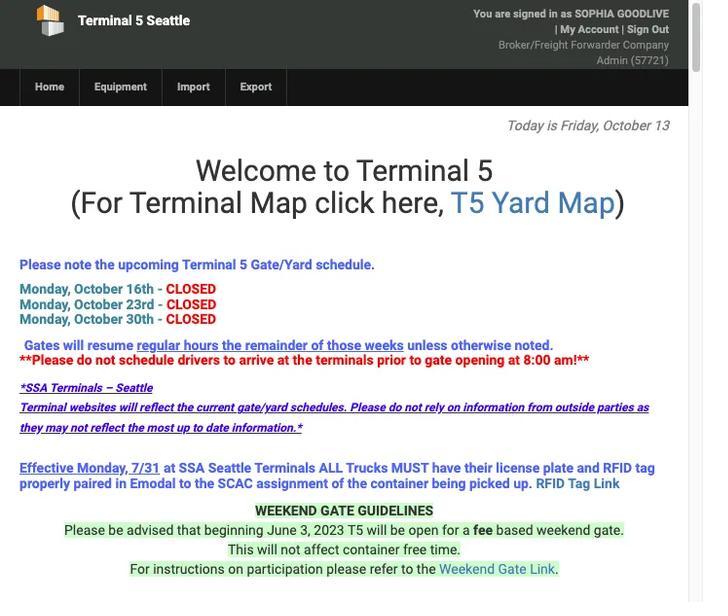 Task type: vqa. For each thing, say whether or not it's contained in the screenshot.
By in the whether you work for a trucking company, brokerage, or steamship line, forecast® by tideworks can provide you with all the terminal information you need.
no



Task type: locate. For each thing, give the bounding box(es) containing it.
be down 'guidelines'
[[390, 523, 405, 539]]

1 horizontal spatial reflect
[[139, 402, 173, 415]]

on down this
[[228, 562, 243, 578]]

0 vertical spatial as
[[561, 8, 572, 20]]

home
[[35, 81, 64, 94]]

trucks
[[346, 461, 388, 476]]

0 vertical spatial link
[[594, 476, 620, 491]]

fee
[[473, 523, 493, 539]]

websites
[[69, 402, 116, 415]]

scac
[[218, 476, 253, 491]]

terminals up the websites
[[50, 382, 102, 396]]

in right signed at right
[[549, 8, 558, 20]]

1 vertical spatial please
[[350, 402, 385, 415]]

forwarder
[[571, 39, 620, 52]]

1 horizontal spatial rfid
[[603, 461, 632, 476]]

upcoming
[[118, 257, 179, 273]]

t5 yard map link
[[451, 186, 615, 220]]

0 vertical spatial reflect
[[139, 402, 173, 415]]

do
[[77, 353, 92, 368], [388, 402, 402, 415]]

0 horizontal spatial 5
[[135, 13, 143, 28]]

1 closed from the top
[[166, 282, 216, 297]]

t5
[[451, 186, 485, 220], [348, 523, 363, 539]]

gate
[[321, 504, 354, 519]]

to inside the *ssa terminals – seattle terminal websites will reflect the current gate/yard schedules. please do not rely on information from outside parties as they may not reflect the most up to date information.*
[[192, 421, 203, 435]]

2 be from the left
[[390, 523, 405, 539]]

0 horizontal spatial |
[[555, 23, 558, 36]]

seattle right –
[[115, 382, 152, 396]]

you
[[474, 8, 492, 20]]

time.
[[430, 542, 461, 558]]

2 vertical spatial seattle
[[208, 461, 251, 476]]

1 vertical spatial on
[[228, 562, 243, 578]]

will right the websites
[[119, 402, 137, 415]]

the down "free"
[[417, 562, 436, 578]]

those
[[327, 338, 361, 353]]

closed
[[166, 282, 216, 297], [166, 297, 217, 312], [166, 312, 216, 327]]

to right emodal
[[179, 476, 191, 491]]

for
[[442, 523, 459, 539]]

otherwise
[[451, 338, 511, 353]]

0 vertical spatial on
[[447, 402, 460, 415]]

not left rely
[[404, 402, 422, 415]]

of left those
[[311, 338, 324, 353]]

1 vertical spatial container
[[343, 542, 400, 558]]

to inside welcome to terminal 5 (for terminal map click here, t5 yard map )
[[324, 154, 350, 188]]

–
[[105, 382, 112, 396]]

terminals up weekend
[[254, 461, 316, 476]]

be left advised
[[108, 523, 123, 539]]

please down paired
[[64, 523, 105, 539]]

t5 right 2023
[[348, 523, 363, 539]]

rfid right up.
[[536, 476, 565, 491]]

1 horizontal spatial |
[[622, 23, 624, 36]]

1 horizontal spatial please
[[64, 523, 105, 539]]

0 horizontal spatial link
[[530, 562, 555, 578]]

will down 'guidelines'
[[367, 523, 387, 539]]

the left scac
[[195, 476, 214, 491]]

1 horizontal spatial as
[[637, 402, 649, 415]]

1 vertical spatial in
[[115, 476, 127, 491]]

reflect
[[139, 402, 173, 415], [90, 421, 124, 435]]

refer
[[370, 562, 398, 578]]

date
[[206, 421, 229, 435]]

weekend
[[439, 562, 495, 578]]

0 horizontal spatial on
[[228, 562, 243, 578]]

terminal inside the *ssa terminals – seattle terminal websites will reflect the current gate/yard schedules. please do not rely on information from outside parties as they may not reflect the most up to date information.*
[[19, 402, 66, 415]]

1 horizontal spatial of
[[332, 476, 344, 491]]

1 horizontal spatial map
[[558, 186, 615, 220]]

1 horizontal spatial on
[[447, 402, 460, 415]]

5 left gate/yard
[[240, 257, 247, 273]]

t5 inside weekend gate guidelines please be advised that beginning june 3, 2023 t5 will be open for a fee based weekend gate. this will not affect container free time. for instructions on participation please refer to the weekend gate link .
[[348, 523, 363, 539]]

not inside weekend gate guidelines please be advised that beginning june 3, 2023 t5 will be open for a fee based weekend gate. this will not affect container free time. for instructions on participation please refer to the weekend gate link .
[[281, 542, 301, 558]]

noted.
[[515, 338, 554, 353]]

of up 'gate'
[[332, 476, 344, 491]]

of
[[311, 338, 324, 353], [332, 476, 344, 491]]

equipment link
[[79, 69, 162, 106]]

please inside weekend gate guidelines please be advised that beginning june 3, 2023 t5 will be open for a fee based weekend gate. this will not affect container free time. for instructions on participation please refer to the weekend gate link .
[[64, 523, 105, 539]]

please left note
[[19, 257, 61, 273]]

as
[[561, 8, 572, 20], [637, 402, 649, 415]]

rfid left the tag
[[603, 461, 632, 476]]

link right gate
[[530, 562, 555, 578]]

2 vertical spatial please
[[64, 523, 105, 539]]

0 vertical spatial do
[[77, 353, 92, 368]]

at right arrive
[[277, 353, 289, 368]]

in inside the you are signed in as sophia goodlive | my account | sign out broker/freight forwarder company admin (57721)
[[549, 8, 558, 20]]

on inside the *ssa terminals – seattle terminal websites will reflect the current gate/yard schedules. please do not rely on information from outside parties as they may not reflect the most up to date information.*
[[447, 402, 460, 415]]

)
[[615, 186, 626, 220]]

guidelines
[[358, 504, 434, 519]]

1 horizontal spatial 5
[[240, 257, 247, 273]]

based
[[496, 523, 533, 539]]

0 horizontal spatial in
[[115, 476, 127, 491]]

container up refer
[[343, 542, 400, 558]]

0 horizontal spatial reflect
[[90, 421, 124, 435]]

the right 'hours'
[[222, 338, 242, 353]]

1 horizontal spatial be
[[390, 523, 405, 539]]

seattle for terminal
[[147, 13, 190, 28]]

gates
[[24, 338, 60, 353]]

5 right here,
[[477, 154, 493, 188]]

the inside please note the upcoming terminal 5 gate/yard schedule. monday, october 16th - closed monday, october 23rd - closed monday, october 30th - closed
[[95, 257, 115, 273]]

my account link
[[560, 23, 619, 36]]

weeks
[[365, 338, 404, 353]]

1 vertical spatial 5
[[477, 154, 493, 188]]

- right 23rd
[[158, 297, 163, 312]]

0 vertical spatial container
[[371, 476, 429, 491]]

on right rely
[[447, 402, 460, 415]]

of inside gates will resume regular hours the remainder of those weeks unless otherwise noted. **please do not schedule drivers to arrive at the terminals prior to gate opening at 8:00 am!**
[[311, 338, 324, 353]]

1 vertical spatial as
[[637, 402, 649, 415]]

0 horizontal spatial be
[[108, 523, 123, 539]]

0 horizontal spatial terminals
[[50, 382, 102, 396]]

the right note
[[95, 257, 115, 273]]

1 horizontal spatial terminals
[[254, 461, 316, 476]]

june
[[267, 523, 297, 539]]

company
[[623, 39, 669, 52]]

information.*
[[232, 421, 302, 435]]

1 horizontal spatial link
[[594, 476, 620, 491]]

import
[[177, 81, 210, 94]]

(57721)
[[631, 55, 669, 67]]

the left most
[[127, 421, 144, 435]]

seattle for at
[[208, 461, 251, 476]]

to inside at ssa seattle terminals all trucks must have their license plate and rfid tag properly paired in emodal to the scac assignment of the container being picked up.
[[179, 476, 191, 491]]

2 map from the left
[[558, 186, 615, 220]]

sophia
[[575, 8, 615, 20]]

reflect up most
[[139, 402, 173, 415]]

3 - from the top
[[157, 312, 163, 327]]

0 horizontal spatial as
[[561, 8, 572, 20]]

schedule
[[119, 353, 174, 368]]

please
[[19, 257, 61, 273], [350, 402, 385, 415], [64, 523, 105, 539]]

0 horizontal spatial t5
[[348, 523, 363, 539]]

as right parties
[[637, 402, 649, 415]]

not up –
[[95, 353, 115, 368]]

will right gates
[[63, 338, 84, 353]]

0 horizontal spatial do
[[77, 353, 92, 368]]

seattle inside at ssa seattle terminals all trucks must have their license plate and rfid tag properly paired in emodal to the scac assignment of the container being picked up.
[[208, 461, 251, 476]]

1 horizontal spatial in
[[549, 8, 558, 20]]

in right paired
[[115, 476, 127, 491]]

today is friday, october 13
[[506, 118, 669, 133]]

may
[[45, 421, 67, 435]]

1 vertical spatial of
[[332, 476, 344, 491]]

welcome to terminal 5 (for terminal map click here, t5 yard map )
[[63, 154, 626, 220]]

please note the upcoming terminal 5 gate/yard schedule. monday, october 16th - closed monday, october 23rd - closed monday, october 30th - closed
[[19, 257, 375, 327]]

terminal 5 seattle link
[[19, 0, 273, 41]]

container
[[371, 476, 429, 491], [343, 542, 400, 558]]

seattle up import
[[147, 13, 190, 28]]

free
[[403, 542, 427, 558]]

5 inside welcome to terminal 5 (for terminal map click here, t5 yard map )
[[477, 154, 493, 188]]

1 be from the left
[[108, 523, 123, 539]]

t5 left yard
[[451, 186, 485, 220]]

- right '30th'
[[157, 312, 163, 327]]

1 vertical spatial terminals
[[254, 461, 316, 476]]

5 up equipment
[[135, 13, 143, 28]]

1 vertical spatial t5
[[348, 523, 363, 539]]

0 vertical spatial in
[[549, 8, 558, 20]]

this
[[228, 542, 254, 558]]

open
[[409, 523, 439, 539]]

monday,
[[19, 282, 71, 297], [19, 297, 71, 312], [19, 312, 71, 327], [77, 461, 128, 476]]

0 vertical spatial seattle
[[147, 13, 190, 28]]

to down "free"
[[401, 562, 413, 578]]

0 horizontal spatial please
[[19, 257, 61, 273]]

properly
[[19, 476, 70, 491]]

not up participation
[[281, 542, 301, 558]]

and
[[577, 461, 600, 476]]

drivers
[[178, 353, 220, 368]]

in inside at ssa seattle terminals all trucks must have their license plate and rfid tag properly paired in emodal to the scac assignment of the container being picked up.
[[115, 476, 127, 491]]

rfid inside at ssa seattle terminals all trucks must have their license plate and rfid tag properly paired in emodal to the scac assignment of the container being picked up.
[[603, 461, 632, 476]]

| left 'sign'
[[622, 23, 624, 36]]

- right '16th'
[[157, 282, 163, 297]]

to right the welcome
[[324, 154, 350, 188]]

do left rely
[[388, 402, 402, 415]]

|
[[555, 23, 558, 36], [622, 23, 624, 36]]

1 vertical spatial seattle
[[115, 382, 152, 396]]

to right up
[[192, 421, 203, 435]]

do right **please
[[77, 353, 92, 368]]

to
[[324, 154, 350, 188], [223, 353, 236, 368], [409, 353, 422, 368], [192, 421, 203, 435], [179, 476, 191, 491], [401, 562, 413, 578]]

5 inside please note the upcoming terminal 5 gate/yard schedule. monday, october 16th - closed monday, october 23rd - closed monday, october 30th - closed
[[240, 257, 247, 273]]

0 horizontal spatial of
[[311, 338, 324, 353]]

the up up
[[176, 402, 193, 415]]

0 horizontal spatial at
[[164, 461, 175, 476]]

2 horizontal spatial please
[[350, 402, 385, 415]]

container up 'guidelines'
[[371, 476, 429, 491]]

0 vertical spatial terminals
[[50, 382, 102, 396]]

effective monday, 7/31
[[19, 461, 160, 476]]

reflect down the websites
[[90, 421, 124, 435]]

weekend
[[537, 523, 591, 539]]

for
[[130, 562, 150, 578]]

seattle
[[147, 13, 190, 28], [115, 382, 152, 396], [208, 461, 251, 476]]

advised
[[127, 523, 174, 539]]

2 horizontal spatial 5
[[477, 154, 493, 188]]

1 vertical spatial link
[[530, 562, 555, 578]]

map up gate/yard
[[250, 186, 308, 220]]

their
[[465, 461, 493, 476]]

map right yard
[[558, 186, 615, 220]]

2 vertical spatial 5
[[240, 257, 247, 273]]

0 vertical spatial please
[[19, 257, 61, 273]]

please
[[327, 562, 366, 578]]

0 vertical spatial of
[[311, 338, 324, 353]]

remainder
[[245, 338, 308, 353]]

link right tag
[[594, 476, 620, 491]]

click
[[315, 186, 374, 220]]

0 horizontal spatial rfid
[[536, 476, 565, 491]]

at left ssa
[[164, 461, 175, 476]]

terminals
[[50, 382, 102, 396], [254, 461, 316, 476]]

seattle right ssa
[[208, 461, 251, 476]]

1 horizontal spatial do
[[388, 402, 402, 415]]

at left 8:00
[[508, 353, 520, 368]]

please right schedules.
[[350, 402, 385, 415]]

0 vertical spatial 5
[[135, 13, 143, 28]]

2 closed from the top
[[166, 297, 217, 312]]

home link
[[19, 69, 79, 106]]

1 map from the left
[[250, 186, 308, 220]]

rfid tag link link
[[536, 476, 623, 491]]

| left the my
[[555, 23, 558, 36]]

october up resume
[[74, 312, 123, 327]]

0 vertical spatial t5
[[451, 186, 485, 220]]

0 horizontal spatial map
[[250, 186, 308, 220]]

will inside the *ssa terminals – seattle terminal websites will reflect the current gate/yard schedules. please do not rely on information from outside parties as they may not reflect the most up to date information.*
[[119, 402, 137, 415]]

as up the my
[[561, 8, 572, 20]]

1 horizontal spatial t5
[[451, 186, 485, 220]]

1 vertical spatial do
[[388, 402, 402, 415]]



Task type: describe. For each thing, give the bounding box(es) containing it.
prior
[[377, 353, 406, 368]]

being
[[432, 476, 466, 491]]

will inside gates will resume regular hours the remainder of those weeks unless otherwise noted. **please do not schedule drivers to arrive at the terminals prior to gate opening at 8:00 am!**
[[63, 338, 84, 353]]

2 | from the left
[[622, 23, 624, 36]]

picked
[[469, 476, 510, 491]]

parties
[[597, 402, 634, 415]]

*ssa
[[19, 382, 47, 396]]

to inside weekend gate guidelines please be advised that beginning june 3, 2023 t5 will be open for a fee based weekend gate. this will not affect container free time. for instructions on participation please refer to the weekend gate link .
[[401, 562, 413, 578]]

the left terminals
[[293, 353, 312, 368]]

note
[[64, 257, 92, 273]]

7/31
[[132, 461, 160, 476]]

rely
[[424, 402, 444, 415]]

plate
[[543, 461, 574, 476]]

tag
[[636, 461, 655, 476]]

account
[[578, 23, 619, 36]]

have
[[432, 461, 461, 476]]

resume
[[87, 338, 133, 353]]

sign
[[627, 23, 649, 36]]

up
[[176, 421, 189, 435]]

gate
[[425, 353, 452, 368]]

hours
[[184, 338, 219, 353]]

16th
[[126, 282, 154, 297]]

do inside the *ssa terminals – seattle terminal websites will reflect the current gate/yard schedules. please do not rely on information from outside parties as they may not reflect the most up to date information.*
[[388, 402, 402, 415]]

october left 23rd
[[74, 297, 123, 312]]

as inside the you are signed in as sophia goodlive | my account | sign out broker/freight forwarder company admin (57721)
[[561, 8, 572, 20]]

signed
[[513, 8, 546, 20]]

paired
[[73, 476, 112, 491]]

effective
[[19, 461, 74, 476]]

weekend
[[255, 504, 317, 519]]

information
[[463, 402, 524, 415]]

admin
[[597, 55, 628, 67]]

at inside at ssa seattle terminals all trucks must have their license plate and rfid tag properly paired in emodal to the scac assignment of the container being picked up.
[[164, 461, 175, 476]]

from
[[527, 402, 552, 415]]

terminal 5 seattle
[[78, 13, 190, 28]]

opening
[[455, 353, 505, 368]]

gates will resume regular hours the remainder of those weeks unless otherwise noted. **please do not schedule drivers to arrive at the terminals prior to gate opening at 8:00 am!**
[[19, 338, 590, 368]]

please inside the *ssa terminals – seattle terminal websites will reflect the current gate/yard schedules. please do not rely on information from outside parties as they may not reflect the most up to date information.*
[[350, 402, 385, 415]]

**please
[[19, 353, 73, 368]]

the right all
[[348, 476, 367, 491]]

gate.
[[594, 523, 624, 539]]

link inside weekend gate guidelines please be advised that beginning june 3, 2023 t5 will be open for a fee based weekend gate. this will not affect container free time. for instructions on participation please refer to the weekend gate link .
[[530, 562, 555, 578]]

beginning
[[204, 523, 264, 539]]

equipment
[[94, 81, 147, 94]]

arrive
[[239, 353, 274, 368]]

13
[[654, 118, 669, 133]]

2 - from the top
[[158, 297, 163, 312]]

are
[[495, 8, 511, 20]]

outside
[[555, 402, 594, 415]]

on inside weekend gate guidelines please be advised that beginning june 3, 2023 t5 will be open for a fee based weekend gate. this will not affect container free time. for instructions on participation please refer to the weekend gate link .
[[228, 562, 243, 578]]

gate
[[498, 562, 527, 578]]

terminals inside at ssa seattle terminals all trucks must have their license plate and rfid tag properly paired in emodal to the scac assignment of the container being picked up.
[[254, 461, 316, 476]]

friday,
[[560, 118, 599, 133]]

will down june
[[257, 542, 277, 558]]

1 | from the left
[[555, 23, 558, 36]]

terminal inside please note the upcoming terminal 5 gate/yard schedule. monday, october 16th - closed monday, october 23rd - closed monday, october 30th - closed
[[182, 257, 236, 273]]

terminals
[[316, 353, 374, 368]]

october down note
[[74, 282, 123, 297]]

1 vertical spatial reflect
[[90, 421, 124, 435]]

.
[[555, 562, 559, 578]]

of inside at ssa seattle terminals all trucks must have their license plate and rfid tag properly paired in emodal to the scac assignment of the container being picked up.
[[332, 476, 344, 491]]

my
[[560, 23, 575, 36]]

must
[[391, 461, 429, 476]]

assignment
[[256, 476, 328, 491]]

container inside at ssa seattle terminals all trucks must have their license plate and rfid tag properly paired in emodal to the scac assignment of the container being picked up.
[[371, 476, 429, 491]]

not right may
[[70, 421, 87, 435]]

2 horizontal spatial at
[[508, 353, 520, 368]]

1 - from the top
[[157, 282, 163, 297]]

t5 inside welcome to terminal 5 (for terminal map click here, t5 yard map )
[[451, 186, 485, 220]]

gate/yard
[[251, 257, 312, 273]]

*ssa terminals – seattle terminal websites will reflect the current gate/yard schedules. please do not rely on information from outside parties as they may not reflect the most up to date information.*
[[19, 382, 649, 435]]

please inside please note the upcoming terminal 5 gate/yard schedule. monday, october 16th - closed monday, october 23rd - closed monday, october 30th - closed
[[19, 257, 61, 273]]

up.
[[513, 476, 533, 491]]

1 horizontal spatial at
[[277, 353, 289, 368]]

rfid tag link
[[536, 476, 623, 491]]

3,
[[300, 523, 311, 539]]

regular
[[137, 338, 180, 353]]

export
[[240, 81, 272, 94]]

they
[[19, 421, 42, 435]]

a
[[463, 523, 470, 539]]

affect
[[304, 542, 339, 558]]

current
[[196, 402, 234, 415]]

seattle inside the *ssa terminals – seattle terminal websites will reflect the current gate/yard schedules. please do not rely on information from outside parties as they may not reflect the most up to date information.*
[[115, 382, 152, 396]]

the inside weekend gate guidelines please be advised that beginning june 3, 2023 t5 will be open for a fee based weekend gate. this will not affect container free time. for instructions on participation please refer to the weekend gate link .
[[417, 562, 436, 578]]

schedules.
[[290, 402, 347, 415]]

as inside the *ssa terminals – seattle terminal websites will reflect the current gate/yard schedules. please do not rely on information from outside parties as they may not reflect the most up to date information.*
[[637, 402, 649, 415]]

october left 13
[[602, 118, 650, 133]]

out
[[652, 23, 669, 36]]

not inside gates will resume regular hours the remainder of those weeks unless otherwise noted. **please do not schedule drivers to arrive at the terminals prior to gate opening at 8:00 am!**
[[95, 353, 115, 368]]

container inside weekend gate guidelines please be advised that beginning june 3, 2023 t5 will be open for a fee based weekend gate. this will not affect container free time. for instructions on participation please refer to the weekend gate link .
[[343, 542, 400, 558]]

welcome
[[195, 154, 317, 188]]

ssa
[[179, 461, 205, 476]]

participation
[[247, 562, 323, 578]]

here,
[[382, 186, 444, 220]]

30th
[[126, 312, 154, 327]]

that
[[177, 523, 201, 539]]

do inside gates will resume regular hours the remainder of those weeks unless otherwise noted. **please do not schedule drivers to arrive at the terminals prior to gate opening at 8:00 am!**
[[77, 353, 92, 368]]

tag
[[568, 476, 591, 491]]

weekend gate link link
[[439, 562, 555, 578]]

to left gate
[[409, 353, 422, 368]]

terminals inside the *ssa terminals – seattle terminal websites will reflect the current gate/yard schedules. please do not rely on information from outside parties as they may not reflect the most up to date information.*
[[50, 382, 102, 396]]

yard
[[492, 186, 550, 220]]

3 closed from the top
[[166, 312, 216, 327]]

today
[[506, 118, 543, 133]]

to left arrive
[[223, 353, 236, 368]]

import link
[[162, 69, 225, 106]]

emodal
[[130, 476, 176, 491]]



